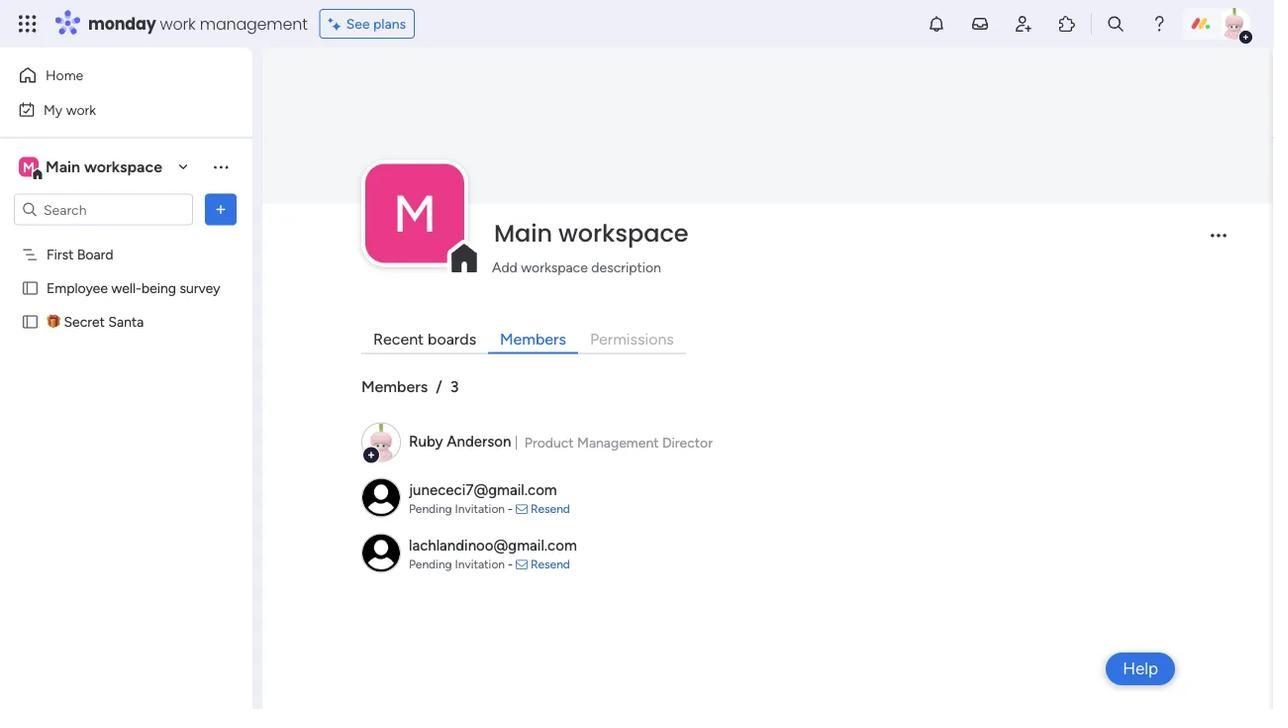 Task type: locate. For each thing, give the bounding box(es) containing it.
m inside workspace selection element
[[23, 158, 35, 175]]

well-
[[111, 280, 142, 297]]

main workspace up "search in workspace" field
[[46, 157, 162, 176]]

- for junececi7@gmail.com
[[508, 502, 513, 516]]

monday work management
[[88, 12, 308, 35]]

resend
[[531, 502, 570, 516], [531, 557, 570, 572]]

1 vertical spatial workspace
[[559, 216, 689, 250]]

2 pending invitation - from the top
[[409, 557, 516, 572]]

invitation for junececi7@gmail.com
[[455, 502, 505, 516]]

help
[[1123, 659, 1159, 679]]

1 vertical spatial members
[[362, 377, 428, 396]]

list box
[[0, 234, 253, 606]]

see plans button
[[320, 9, 415, 39]]

pending invitation - for lachlandinoo@gmail.com
[[409, 557, 516, 572]]

1 horizontal spatial work
[[160, 12, 196, 35]]

1 vertical spatial invitation
[[455, 557, 505, 572]]

workspace up "search in workspace" field
[[84, 157, 162, 176]]

0 horizontal spatial work
[[66, 101, 96, 118]]

1 horizontal spatial members
[[500, 330, 567, 349]]

pending down lachlandinoo@gmail.com link
[[409, 557, 452, 572]]

members
[[500, 330, 567, 349], [362, 377, 428, 396]]

- left envelope o image at bottom
[[508, 557, 513, 572]]

0 vertical spatial members
[[500, 330, 567, 349]]

m for the right workspace image
[[393, 182, 437, 244]]

1 vertical spatial main workspace
[[494, 216, 689, 250]]

0 vertical spatial main workspace
[[46, 157, 162, 176]]

Search in workspace field
[[42, 198, 165, 221]]

1 vertical spatial main
[[494, 216, 553, 250]]

0 horizontal spatial m
[[23, 158, 35, 175]]

pending for lachlandinoo@gmail.com
[[409, 557, 452, 572]]

- left envelope o icon
[[508, 502, 513, 516]]

0 vertical spatial resend
[[531, 502, 570, 516]]

resend right envelope o image at bottom
[[531, 557, 570, 572]]

see plans
[[346, 15, 406, 32]]

main workspace
[[46, 157, 162, 176], [494, 216, 689, 250]]

workspace image
[[19, 156, 39, 178], [365, 164, 465, 263]]

public board image
[[21, 312, 40, 331]]

invitation
[[455, 502, 505, 516], [455, 557, 505, 572]]

m inside m popup button
[[393, 182, 437, 244]]

0 horizontal spatial main
[[46, 157, 80, 176]]

main down the my work
[[46, 157, 80, 176]]

0 vertical spatial main
[[46, 157, 80, 176]]

secret
[[64, 313, 105, 330]]

resend right envelope o icon
[[531, 502, 570, 516]]

my work button
[[12, 94, 213, 125]]

2 invitation from the top
[[455, 557, 505, 572]]

1 resend link from the top
[[531, 502, 570, 516]]

members left /
[[362, 377, 428, 396]]

invitation down junececi7@gmail.com link
[[455, 502, 505, 516]]

1 vertical spatial resend link
[[531, 557, 570, 572]]

main
[[46, 157, 80, 176], [494, 216, 553, 250]]

work right monday
[[160, 12, 196, 35]]

help button
[[1107, 653, 1176, 685]]

2 vertical spatial workspace
[[521, 259, 588, 276]]

help image
[[1150, 14, 1170, 34]]

1 invitation from the top
[[455, 502, 505, 516]]

1 horizontal spatial m
[[393, 182, 437, 244]]

1 vertical spatial work
[[66, 101, 96, 118]]

m button
[[365, 164, 465, 263]]

notifications image
[[927, 14, 947, 34]]

resend link
[[531, 502, 570, 516], [531, 557, 570, 572]]

option
[[0, 237, 253, 241]]

1 - from the top
[[508, 502, 513, 516]]

resend link right envelope o icon
[[531, 502, 570, 516]]

0 vertical spatial m
[[23, 158, 35, 175]]

pending down junececi7@gmail.com
[[409, 502, 452, 516]]

main up add
[[494, 216, 553, 250]]

workspace right add
[[521, 259, 588, 276]]

workspace
[[84, 157, 162, 176], [559, 216, 689, 250], [521, 259, 588, 276]]

invitation for lachlandinoo@gmail.com
[[455, 557, 505, 572]]

1 horizontal spatial main workspace
[[494, 216, 689, 250]]

pending
[[409, 502, 452, 516], [409, 557, 452, 572]]

|
[[515, 433, 518, 450]]

work for monday
[[160, 12, 196, 35]]

-
[[508, 502, 513, 516], [508, 557, 513, 572]]

2 - from the top
[[508, 557, 513, 572]]

pending invitation - down junececi7@gmail.com link
[[409, 502, 516, 516]]

apps image
[[1058, 14, 1078, 34]]

2 pending from the top
[[409, 557, 452, 572]]

0 vertical spatial pending invitation -
[[409, 502, 516, 516]]

1 vertical spatial m
[[393, 182, 437, 244]]

1 vertical spatial resend
[[531, 557, 570, 572]]

workspace up description
[[559, 216, 689, 250]]

employee well-being survey
[[47, 280, 220, 297]]

members down add
[[500, 330, 567, 349]]

resend link right envelope o image at bottom
[[531, 557, 570, 572]]

work right my
[[66, 101, 96, 118]]

1 vertical spatial pending
[[409, 557, 452, 572]]

my work
[[44, 101, 96, 118]]

plans
[[373, 15, 406, 32]]

employee
[[47, 280, 108, 297]]

ruby anderson image
[[1219, 8, 1251, 40]]

Main workspace field
[[489, 216, 1195, 250]]

main workspace up add workspace description
[[494, 216, 689, 250]]

1 vertical spatial -
[[508, 557, 513, 572]]

0 horizontal spatial members
[[362, 377, 428, 396]]

see
[[346, 15, 370, 32]]

work
[[160, 12, 196, 35], [66, 101, 96, 118]]

1 resend from the top
[[531, 502, 570, 516]]

0 vertical spatial -
[[508, 502, 513, 516]]

2 resend link from the top
[[531, 557, 570, 572]]

0 vertical spatial pending
[[409, 502, 452, 516]]

management
[[200, 12, 308, 35]]

work inside button
[[66, 101, 96, 118]]

0 vertical spatial work
[[160, 12, 196, 35]]

director
[[663, 434, 713, 451]]

add
[[492, 259, 518, 276]]

1 pending from the top
[[409, 502, 452, 516]]

survey
[[180, 280, 220, 297]]

work for my
[[66, 101, 96, 118]]

resend link for junececi7@gmail.com
[[531, 502, 570, 516]]

1 vertical spatial pending invitation -
[[409, 557, 516, 572]]

members / 3
[[362, 377, 459, 396]]

/
[[436, 377, 442, 396]]

invitation down lachlandinoo@gmail.com link
[[455, 557, 505, 572]]

m
[[23, 158, 35, 175], [393, 182, 437, 244]]

options image
[[211, 200, 231, 219]]

1 pending invitation - from the top
[[409, 502, 516, 516]]

m for the left workspace image
[[23, 158, 35, 175]]

0 vertical spatial resend link
[[531, 502, 570, 516]]

2 resend from the top
[[531, 557, 570, 572]]

0 horizontal spatial main workspace
[[46, 157, 162, 176]]

pending invitation - down lachlandinoo@gmail.com link
[[409, 557, 516, 572]]

0 vertical spatial invitation
[[455, 502, 505, 516]]

ruby anderson | product management director
[[409, 433, 713, 451]]

pending invitation -
[[409, 502, 516, 516], [409, 557, 516, 572]]

lachlandinoo@gmail.com link
[[409, 537, 577, 555]]



Task type: vqa. For each thing, say whether or not it's contained in the screenshot.
Pending Invitation - related to junececi7@gmail.com
yes



Task type: describe. For each thing, give the bounding box(es) containing it.
resend for junececi7@gmail.com
[[531, 502, 570, 516]]

recent boards
[[373, 330, 477, 349]]

workspace selection element
[[19, 155, 165, 181]]

envelope o image
[[516, 558, 528, 570]]

inbox image
[[971, 14, 990, 34]]

1 horizontal spatial main
[[494, 216, 553, 250]]

pending for junececi7@gmail.com
[[409, 502, 452, 516]]

first board
[[47, 246, 113, 263]]

0 vertical spatial workspace
[[84, 157, 162, 176]]

my
[[44, 101, 63, 118]]

anderson
[[447, 433, 511, 451]]

main workspace inside workspace selection element
[[46, 157, 162, 176]]

ruby
[[409, 433, 443, 451]]

board
[[77, 246, 113, 263]]

v2 ellipsis image
[[1211, 234, 1227, 250]]

envelope o image
[[516, 503, 528, 515]]

members for members / 3
[[362, 377, 428, 396]]

public board image
[[21, 279, 40, 298]]

permissions
[[590, 330, 674, 349]]

resend link for lachlandinoo@gmail.com
[[531, 557, 570, 572]]

monday
[[88, 12, 156, 35]]

being
[[142, 280, 176, 297]]

boards
[[428, 330, 477, 349]]

lachlandinoo@gmail.com
[[409, 537, 577, 555]]

first
[[47, 246, 74, 263]]

invite members image
[[1014, 14, 1034, 34]]

members for members
[[500, 330, 567, 349]]

santa
[[108, 313, 144, 330]]

3
[[450, 377, 459, 396]]

product
[[525, 434, 574, 451]]

🎁
[[47, 313, 60, 330]]

resend for lachlandinoo@gmail.com
[[531, 557, 570, 572]]

junececi7@gmail.com
[[409, 481, 557, 499]]

ruby anderson link
[[409, 433, 511, 451]]

- for lachlandinoo@gmail.com
[[508, 557, 513, 572]]

🎁 secret santa
[[47, 313, 144, 330]]

junececi7@gmail.com link
[[409, 481, 557, 499]]

add workspace description
[[492, 259, 662, 276]]

recent
[[373, 330, 424, 349]]

management
[[578, 434, 659, 451]]

1 horizontal spatial workspace image
[[365, 164, 465, 263]]

home
[[46, 67, 83, 84]]

main inside workspace selection element
[[46, 157, 80, 176]]

search everything image
[[1106, 14, 1126, 34]]

description
[[592, 259, 662, 276]]

0 horizontal spatial workspace image
[[19, 156, 39, 178]]

pending invitation - for junececi7@gmail.com
[[409, 502, 516, 516]]

workspace options image
[[211, 157, 231, 177]]

list box containing first board
[[0, 234, 253, 606]]

select product image
[[18, 14, 38, 34]]

home button
[[12, 59, 213, 91]]



